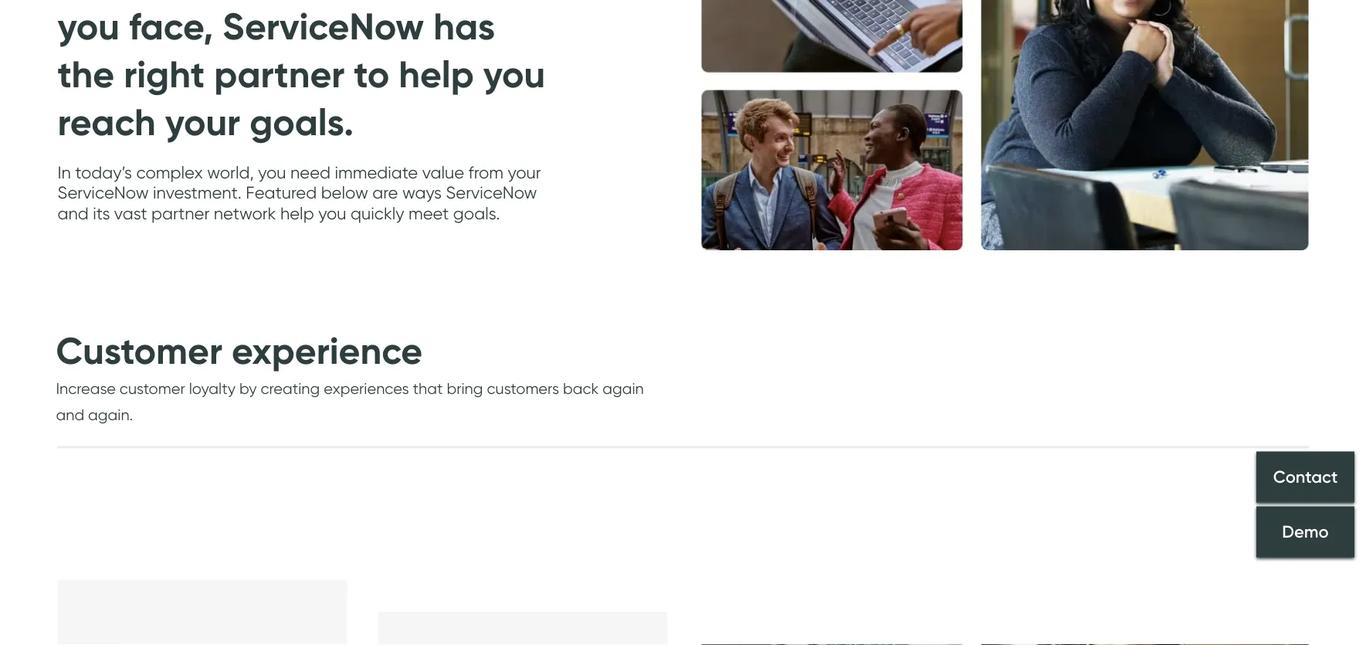 Task type: locate. For each thing, give the bounding box(es) containing it.
in
[[58, 162, 71, 183]]

customer
[[120, 379, 185, 398]]

that
[[413, 379, 443, 398]]

1 vertical spatial help
[[280, 203, 314, 224]]

0 horizontal spatial partner
[[151, 203, 210, 224]]

0 vertical spatial help
[[399, 51, 474, 97]]

and left its
[[58, 203, 89, 224]]

your right from
[[508, 162, 541, 183]]

demo link
[[1257, 506, 1355, 557]]

your
[[165, 99, 240, 145], [508, 162, 541, 183]]

1 horizontal spatial help
[[399, 51, 474, 97]]

partner down complex
[[151, 203, 210, 224]]

goals.
[[250, 99, 354, 145], [453, 203, 500, 224]]

featured
[[246, 183, 317, 203]]

no matter what challenges you face, servicenow has the right partner to help you reach your goals.
[[58, 0, 546, 145]]

from
[[469, 162, 504, 183]]

goals. down from
[[453, 203, 500, 224]]

help down has
[[399, 51, 474, 97]]

goals. up need
[[250, 99, 354, 145]]

help down need
[[280, 203, 314, 224]]

goals. inside in today's complex world, you need immediate value from your servicenow investment. featured below are ways servicenow and its vast partner network help you quickly meet goals.
[[453, 203, 500, 224]]

help
[[399, 51, 474, 97], [280, 203, 314, 224]]

partner down "what"
[[214, 51, 345, 97]]

partner inside in today's complex world, you need immediate value from your servicenow investment. featured below are ways servicenow and its vast partner network help you quickly meet goals.
[[151, 203, 210, 224]]

you left quickly
[[318, 203, 346, 224]]

and inside in today's complex world, you need immediate value from your servicenow investment. featured below are ways servicenow and its vast partner network help you quickly meet goals.
[[58, 203, 89, 224]]

immediate
[[335, 162, 418, 183]]

1 horizontal spatial your
[[508, 162, 541, 183]]

1 vertical spatial and
[[56, 405, 84, 424]]

you
[[58, 3, 120, 49], [483, 51, 546, 97], [258, 162, 286, 183], [318, 203, 346, 224]]

servosgov logo image
[[378, 612, 668, 645]]

to
[[354, 51, 390, 97]]

servicenow
[[223, 3, 424, 49], [58, 183, 149, 203], [446, 183, 537, 203]]

thirdera logo image
[[58, 580, 347, 645]]

0 vertical spatial goals.
[[250, 99, 354, 145]]

value
[[422, 162, 464, 183]]

by
[[240, 379, 257, 398]]

the
[[58, 51, 114, 97]]

0 vertical spatial your
[[165, 99, 240, 145]]

0 vertical spatial partner
[[214, 51, 345, 97]]

your inside no matter what challenges you face, servicenow has the right partner to help you reach your goals.
[[165, 99, 240, 145]]

1 vertical spatial partner
[[151, 203, 210, 224]]

0 horizontal spatial servicenow
[[58, 183, 149, 203]]

1 horizontal spatial goals.
[[453, 203, 500, 224]]

your up world,
[[165, 99, 240, 145]]

0 horizontal spatial your
[[165, 99, 240, 145]]

partner
[[214, 51, 345, 97], [151, 203, 210, 224]]

matter
[[114, 0, 230, 1]]

and down increase
[[56, 405, 84, 424]]

below
[[321, 183, 368, 203]]

1 horizontal spatial partner
[[214, 51, 345, 97]]

reach
[[58, 99, 156, 145]]

1 vertical spatial your
[[508, 162, 541, 183]]

contact
[[1274, 466, 1338, 487]]

again.
[[88, 405, 133, 424]]

0 horizontal spatial help
[[280, 203, 314, 224]]

1 horizontal spatial servicenow
[[223, 3, 424, 49]]

servicenow inside no matter what challenges you face, servicenow has the right partner to help you reach your goals.
[[223, 3, 424, 49]]

1 vertical spatial goals.
[[453, 203, 500, 224]]

0 vertical spatial and
[[58, 203, 89, 224]]

2 horizontal spatial servicenow
[[446, 183, 537, 203]]

and
[[58, 203, 89, 224], [56, 405, 84, 424]]

0 horizontal spatial goals.
[[250, 99, 354, 145]]



Task type: describe. For each thing, give the bounding box(es) containing it.
increase
[[56, 379, 116, 398]]

world,
[[207, 162, 254, 183]]

customers
[[487, 379, 559, 398]]

customer experience increase customer loyalty by creating experiences that bring customers back again and again.
[[56, 328, 644, 424]]

challenges
[[336, 0, 523, 1]]

no
[[58, 0, 105, 1]]

ways
[[402, 183, 442, 203]]

again
[[603, 379, 644, 398]]

you down has
[[483, 51, 546, 97]]

complex
[[136, 162, 203, 183]]

meet
[[409, 203, 449, 224]]

quickly
[[351, 203, 404, 224]]

its
[[93, 203, 110, 224]]

contact link
[[1257, 452, 1355, 503]]

help inside no matter what challenges you face, servicenow has the right partner to help you reach your goals.
[[399, 51, 474, 97]]

vast
[[114, 203, 147, 224]]

your inside in today's complex world, you need immediate value from your servicenow investment. featured below are ways servicenow and its vast partner network help you quickly meet goals.
[[508, 162, 541, 183]]

network
[[214, 203, 276, 224]]

partner inside no matter what challenges you face, servicenow has the right partner to help you reach your goals.
[[214, 51, 345, 97]]

customer
[[56, 328, 222, 374]]

goals. inside no matter what challenges you face, servicenow has the right partner to help you reach your goals.
[[250, 99, 354, 145]]

demo
[[1283, 521, 1329, 542]]

you down 'no'
[[58, 3, 120, 49]]

are
[[373, 183, 398, 203]]

bring
[[447, 379, 483, 398]]

in today's complex world, you need immediate value from your servicenow investment. featured below are ways servicenow and its vast partner network help you quickly meet goals.
[[58, 162, 541, 224]]

help inside in today's complex world, you need immediate value from your servicenow investment. featured below are ways servicenow and its vast partner network help you quickly meet goals.
[[280, 203, 314, 224]]

creating
[[261, 379, 320, 398]]

right
[[124, 51, 205, 97]]

experiences
[[324, 379, 409, 398]]

experience
[[232, 328, 423, 374]]

back
[[563, 379, 599, 398]]

what
[[239, 0, 327, 1]]

need
[[291, 162, 331, 183]]

today's
[[75, 162, 132, 183]]

has
[[434, 3, 495, 49]]

face,
[[129, 3, 213, 49]]

investment.
[[153, 183, 242, 203]]

loyalty
[[189, 379, 236, 398]]

and inside customer experience increase customer loyalty by creating experiences that bring customers back again and again.
[[56, 405, 84, 424]]

you left need
[[258, 162, 286, 183]]



Task type: vqa. For each thing, say whether or not it's contained in the screenshot.
leftmost the partner
yes



